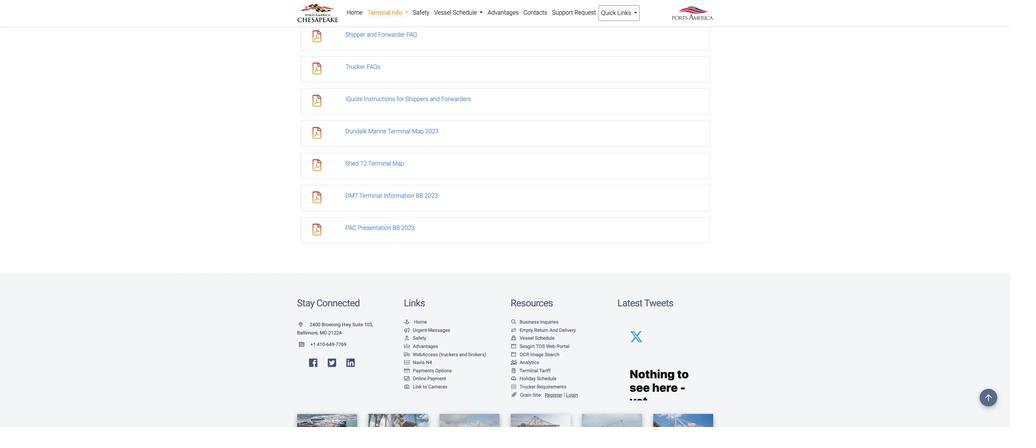 Task type: locate. For each thing, give the bounding box(es) containing it.
0 horizontal spatial and
[[367, 31, 377, 38]]

2023 for dmt terminal information bb 2023
[[425, 192, 438, 200]]

home link
[[344, 5, 365, 20], [404, 319, 427, 325]]

1 horizontal spatial vessel schedule link
[[511, 336, 555, 341]]

2400 broening hwy suite 105, baltimore, md 21224
[[297, 322, 373, 336]]

home
[[347, 9, 363, 16], [414, 319, 427, 325]]

webaccess (truckers and brokers) link
[[404, 352, 486, 357]]

1 horizontal spatial vessel schedule
[[520, 336, 555, 341]]

shed 12 terminal map link
[[345, 160, 404, 167]]

navis
[[413, 360, 425, 366]]

safety link
[[410, 5, 432, 20], [404, 336, 426, 341]]

trucker requirements
[[520, 384, 567, 390]]

terminal left info
[[367, 9, 390, 16]]

search image
[[511, 320, 517, 325]]

map for shed 12 terminal map
[[393, 160, 404, 167]]

user hard hat image
[[404, 336, 410, 341]]

vessel
[[434, 9, 451, 16], [520, 336, 534, 341]]

+1 410-649-7769 link
[[297, 342, 347, 348]]

login
[[566, 392, 578, 398]]

link to cameras link
[[404, 384, 447, 390]]

forwarders
[[441, 96, 471, 103]]

dmt terminal information bb 2023 link
[[345, 192, 438, 200]]

and
[[550, 327, 558, 333]]

safety down urgent
[[413, 336, 426, 341]]

empty return and delivery link
[[511, 327, 576, 333]]

0 vertical spatial trucker
[[345, 63, 365, 71]]

0 vertical spatial vessel
[[434, 9, 451, 16]]

0 horizontal spatial bb
[[393, 225, 400, 232]]

tab panel
[[300, 24, 710, 244]]

search
[[545, 352, 560, 357]]

terminal info link
[[365, 5, 410, 20]]

inquiries
[[540, 319, 559, 325]]

0 horizontal spatial links
[[404, 298, 425, 309]]

map up information on the top of page
[[393, 160, 404, 167]]

1 vertical spatial 2023
[[425, 192, 438, 200]]

home link up shipper
[[344, 5, 365, 20]]

and right shippers
[[430, 96, 440, 103]]

terminal right 12
[[368, 160, 391, 167]]

grain site: register | login
[[520, 392, 578, 398]]

advantages link
[[485, 5, 521, 20], [404, 344, 438, 349]]

0 vertical spatial map
[[412, 128, 424, 135]]

home up urgent
[[414, 319, 427, 325]]

dundalk marine terminal map 2023 link
[[345, 128, 439, 135]]

2 vertical spatial schedule
[[537, 376, 557, 382]]

home link for urgent messages link
[[404, 319, 427, 325]]

terminal right marine
[[388, 128, 411, 135]]

iquote instructions for shippers and forwarders
[[345, 96, 471, 103]]

links
[[617, 9, 631, 16], [404, 298, 425, 309]]

1 vertical spatial safety
[[413, 336, 426, 341]]

1 vertical spatial browser image
[[511, 353, 517, 357]]

business inquiries link
[[511, 319, 559, 325]]

0 vertical spatial safety link
[[410, 5, 432, 20]]

advantages left contacts
[[488, 9, 519, 16]]

browser image inside seagirt tos web portal link
[[511, 344, 517, 349]]

1 vertical spatial advantages
[[413, 344, 438, 349]]

faq
[[407, 31, 417, 38]]

and left brokers)
[[459, 352, 467, 357]]

2 horizontal spatial and
[[459, 352, 467, 357]]

safety up the 'faq'
[[413, 9, 429, 16]]

trucker down holiday
[[520, 384, 536, 390]]

0 horizontal spatial map
[[393, 160, 404, 167]]

trucker
[[345, 63, 365, 71], [520, 384, 536, 390]]

2023
[[425, 128, 439, 135], [425, 192, 438, 200], [401, 225, 415, 232]]

0 horizontal spatial home link
[[344, 5, 365, 20]]

iquote
[[345, 96, 363, 103]]

1 vertical spatial home link
[[404, 319, 427, 325]]

1 vertical spatial vessel schedule link
[[511, 336, 555, 341]]

2023 right information on the top of page
[[425, 192, 438, 200]]

business
[[520, 319, 539, 325]]

advantages link left contacts
[[485, 5, 521, 20]]

latest
[[618, 298, 642, 309]]

0 horizontal spatial advantages link
[[404, 344, 438, 349]]

0 vertical spatial bb
[[416, 192, 423, 200]]

410-
[[317, 342, 326, 348]]

0 vertical spatial links
[[617, 9, 631, 16]]

1 horizontal spatial advantages
[[488, 9, 519, 16]]

credit card front image
[[404, 377, 410, 382]]

and right shipper
[[367, 31, 377, 38]]

online
[[413, 376, 426, 382]]

schedule for bells 'image'
[[537, 376, 557, 382]]

(truckers
[[439, 352, 458, 357]]

home up shipper
[[347, 9, 363, 16]]

0 vertical spatial home link
[[344, 5, 365, 20]]

0 vertical spatial safety
[[413, 9, 429, 16]]

safety link down urgent
[[404, 336, 426, 341]]

schedule
[[453, 9, 477, 16], [535, 336, 555, 341], [537, 376, 557, 382]]

1 vertical spatial schedule
[[535, 336, 555, 341]]

0 horizontal spatial vessel schedule link
[[432, 5, 485, 20]]

0 horizontal spatial trucker
[[345, 63, 365, 71]]

anchor image
[[404, 320, 410, 325]]

0 vertical spatial 2023
[[425, 128, 439, 135]]

terminal tariff link
[[511, 368, 551, 374]]

requirements
[[537, 384, 567, 390]]

links right quick
[[617, 9, 631, 16]]

1 vertical spatial and
[[430, 96, 440, 103]]

bb right information on the top of page
[[416, 192, 423, 200]]

0 horizontal spatial advantages
[[413, 344, 438, 349]]

tab list
[[300, 0, 713, 12]]

quick
[[601, 9, 616, 16]]

dmt
[[345, 192, 358, 200]]

vessel schedule link
[[432, 5, 485, 20], [511, 336, 555, 341]]

file invoice image
[[511, 369, 517, 374]]

browser image up analytics image
[[511, 353, 517, 357]]

advantages up webaccess
[[413, 344, 438, 349]]

trucker left faqs
[[345, 63, 365, 71]]

1 vertical spatial links
[[404, 298, 425, 309]]

terminal
[[367, 9, 390, 16], [388, 128, 411, 135], [368, 160, 391, 167], [359, 192, 382, 200], [520, 368, 538, 374]]

1 vertical spatial safety link
[[404, 336, 426, 341]]

advantages
[[488, 9, 519, 16], [413, 344, 438, 349]]

quick links link
[[599, 5, 640, 21]]

md
[[320, 330, 327, 336]]

0 vertical spatial home
[[347, 9, 363, 16]]

1 vertical spatial advantages link
[[404, 344, 438, 349]]

safety inside safety link
[[413, 9, 429, 16]]

home link for terminal info 'link' at left top
[[344, 5, 365, 20]]

0 vertical spatial and
[[367, 31, 377, 38]]

1 vertical spatial map
[[393, 160, 404, 167]]

1 horizontal spatial home
[[414, 319, 427, 325]]

2 vertical spatial and
[[459, 352, 467, 357]]

payments options
[[413, 368, 452, 374]]

online payment link
[[404, 376, 446, 382]]

|
[[564, 392, 565, 398]]

bb
[[416, 192, 423, 200], [393, 225, 400, 232]]

1 horizontal spatial home link
[[404, 319, 427, 325]]

holiday schedule link
[[511, 376, 557, 382]]

browser image down ship image
[[511, 344, 517, 349]]

1 browser image from the top
[[511, 344, 517, 349]]

tweets
[[644, 298, 673, 309]]

2 safety from the top
[[413, 336, 426, 341]]

dundalk marine terminal map 2023
[[345, 128, 439, 135]]

browser image inside ocr image search link
[[511, 353, 517, 357]]

terminal right the dmt
[[359, 192, 382, 200]]

ship image
[[511, 336, 517, 341]]

connected
[[316, 298, 360, 309]]

browser image for seagirt
[[511, 344, 517, 349]]

2023 down information on the top of page
[[401, 225, 415, 232]]

2023 for dundalk marine terminal map 2023
[[425, 128, 439, 135]]

map
[[412, 128, 424, 135], [393, 160, 404, 167]]

2 browser image from the top
[[511, 353, 517, 357]]

2400
[[310, 322, 320, 328]]

2023 down shippers
[[425, 128, 439, 135]]

1 vertical spatial trucker
[[520, 384, 536, 390]]

home link up urgent
[[404, 319, 427, 325]]

trucker for trucker faqs
[[345, 63, 365, 71]]

return
[[534, 327, 548, 333]]

shipper
[[345, 31, 365, 38]]

1 vertical spatial vessel schedule
[[520, 336, 555, 341]]

browser image
[[511, 344, 517, 349], [511, 353, 517, 357]]

0 vertical spatial vessel schedule
[[434, 9, 478, 16]]

links up 'anchor' image
[[404, 298, 425, 309]]

to
[[423, 384, 427, 390]]

safety link up the 'faq'
[[410, 5, 432, 20]]

1 horizontal spatial trucker
[[520, 384, 536, 390]]

contacts
[[524, 9, 547, 16]]

support
[[552, 9, 573, 16]]

bb right 'presentation'
[[393, 225, 400, 232]]

0 horizontal spatial vessel
[[434, 9, 451, 16]]

and
[[367, 31, 377, 38], [430, 96, 440, 103], [459, 352, 467, 357]]

navis n4
[[413, 360, 432, 366]]

instructions
[[364, 96, 395, 103]]

twitter square image
[[328, 358, 336, 368]]

1 horizontal spatial map
[[412, 128, 424, 135]]

1 safety from the top
[[413, 9, 429, 16]]

cameras
[[428, 384, 447, 390]]

schedule for ship image
[[535, 336, 555, 341]]

advantages link up webaccess
[[404, 344, 438, 349]]

analytics image
[[511, 361, 517, 365]]

1 vertical spatial bb
[[393, 225, 400, 232]]

0 vertical spatial browser image
[[511, 344, 517, 349]]

analytics
[[520, 360, 539, 366]]

map down shippers
[[412, 128, 424, 135]]

1 vertical spatial vessel
[[520, 336, 534, 341]]

hand receiving image
[[404, 344, 410, 349]]

1 horizontal spatial advantages link
[[485, 5, 521, 20]]

quick links
[[601, 9, 633, 16]]

phone office image
[[299, 343, 310, 348]]



Task type: describe. For each thing, give the bounding box(es) containing it.
trucker requirements link
[[511, 384, 567, 390]]

support request link
[[550, 5, 599, 20]]

trucker faqs
[[345, 63, 380, 71]]

broening
[[322, 322, 341, 328]]

0 vertical spatial advantages link
[[485, 5, 521, 20]]

facebook square image
[[309, 358, 317, 368]]

iquote instructions for shippers and forwarders link
[[345, 96, 471, 103]]

105,
[[364, 322, 373, 328]]

shipper and forwarder faq
[[345, 31, 417, 38]]

1 horizontal spatial bb
[[416, 192, 423, 200]]

portal
[[557, 344, 570, 349]]

linkedin image
[[346, 358, 355, 368]]

pac presentation bb 2023 link
[[345, 225, 415, 232]]

pac presentation bb 2023
[[345, 225, 415, 232]]

ocr
[[520, 352, 529, 357]]

holiday
[[520, 376, 536, 382]]

649-
[[326, 342, 336, 348]]

business inquiries
[[520, 319, 559, 325]]

truck container image
[[404, 353, 410, 357]]

1 horizontal spatial and
[[430, 96, 440, 103]]

presentation
[[358, 225, 391, 232]]

baltimore,
[[297, 330, 319, 336]]

safety link for urgent messages link
[[404, 336, 426, 341]]

faqs
[[367, 63, 380, 71]]

site:
[[533, 392, 542, 398]]

0 vertical spatial advantages
[[488, 9, 519, 16]]

camera image
[[404, 385, 410, 390]]

go to top image
[[980, 389, 997, 407]]

login link
[[566, 392, 578, 398]]

list alt image
[[511, 385, 517, 390]]

0 vertical spatial vessel schedule link
[[432, 5, 485, 20]]

trucker for trucker requirements
[[520, 384, 536, 390]]

1 vertical spatial home
[[414, 319, 427, 325]]

empty return and delivery
[[520, 327, 576, 333]]

link to cameras
[[413, 384, 447, 390]]

terminal inside terminal info 'link'
[[367, 9, 390, 16]]

seagirt tos web portal link
[[511, 344, 570, 349]]

grain
[[520, 392, 532, 398]]

brokers)
[[468, 352, 486, 357]]

wheat image
[[511, 392, 517, 398]]

register link
[[543, 392, 562, 398]]

latest tweets
[[618, 298, 673, 309]]

tos
[[536, 344, 545, 349]]

webaccess (truckers and brokers)
[[413, 352, 486, 357]]

seagirt
[[520, 344, 535, 349]]

contacts link
[[521, 5, 550, 20]]

trucker faqs link
[[345, 63, 380, 71]]

credit card image
[[404, 369, 410, 374]]

register
[[545, 392, 562, 398]]

information
[[384, 192, 414, 200]]

terminal down 'analytics'
[[520, 368, 538, 374]]

2 vertical spatial 2023
[[401, 225, 415, 232]]

for
[[397, 96, 404, 103]]

dmt terminal information bb 2023
[[345, 192, 438, 200]]

ocr image search
[[520, 352, 560, 357]]

payments options link
[[404, 368, 452, 374]]

stay connected
[[297, 298, 360, 309]]

urgent
[[413, 327, 427, 333]]

forwarder
[[378, 31, 405, 38]]

map for dundalk marine terminal map 2023
[[412, 128, 424, 135]]

payments
[[413, 368, 434, 374]]

21224
[[328, 330, 342, 336]]

seagirt tos web portal
[[520, 344, 570, 349]]

tariff
[[539, 368, 551, 374]]

delivery
[[559, 327, 576, 333]]

exchange image
[[511, 328, 517, 333]]

+1 410-649-7769
[[310, 342, 347, 348]]

ocr image search link
[[511, 352, 560, 357]]

resources
[[511, 298, 553, 309]]

image
[[530, 352, 544, 357]]

map marker alt image
[[299, 323, 309, 328]]

browser image for ocr
[[511, 353, 517, 357]]

1 horizontal spatial vessel
[[520, 336, 534, 341]]

pac
[[345, 225, 356, 232]]

messages
[[428, 327, 450, 333]]

shipper and forwarder faq link
[[345, 31, 417, 38]]

shippers
[[406, 96, 428, 103]]

0 horizontal spatial home
[[347, 9, 363, 16]]

container storage image
[[404, 361, 410, 365]]

n4
[[426, 360, 432, 366]]

navis n4 link
[[404, 360, 432, 366]]

empty
[[520, 327, 533, 333]]

holiday schedule
[[520, 376, 557, 382]]

payment
[[428, 376, 446, 382]]

tab panel containing shipper and forwarder faq
[[300, 24, 710, 244]]

urgent messages
[[413, 327, 450, 333]]

shed
[[345, 160, 359, 167]]

dundalk
[[345, 128, 367, 135]]

bullhorn image
[[404, 328, 410, 333]]

bells image
[[511, 377, 517, 382]]

terminal tariff
[[520, 368, 551, 374]]

0 horizontal spatial vessel schedule
[[434, 9, 478, 16]]

safety link for terminal info 'link' at left top
[[410, 5, 432, 20]]

suite
[[352, 322, 363, 328]]

urgent messages link
[[404, 327, 450, 333]]

analytics link
[[511, 360, 539, 366]]

info
[[392, 9, 402, 16]]

web
[[546, 344, 556, 349]]

online payment
[[413, 376, 446, 382]]

hwy
[[342, 322, 351, 328]]

link
[[413, 384, 422, 390]]

1 horizontal spatial links
[[617, 9, 631, 16]]

0 vertical spatial schedule
[[453, 9, 477, 16]]

2400 broening hwy suite 105, baltimore, md 21224 link
[[297, 322, 373, 336]]



Task type: vqa. For each thing, say whether or not it's contained in the screenshot.
Vessel Schedule to the left
yes



